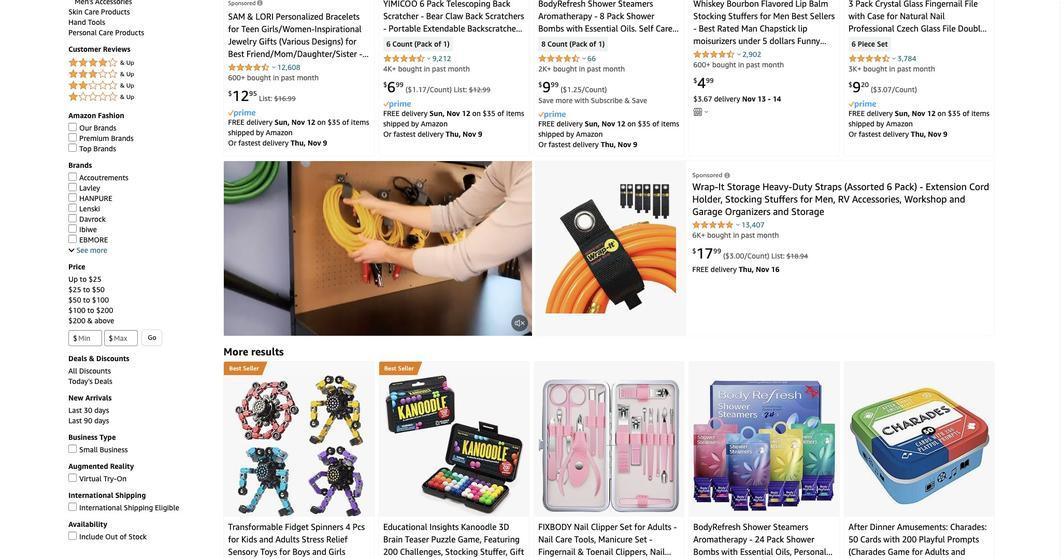 Task type: vqa. For each thing, say whether or not it's contained in the screenshot.
9
yes



Task type: locate. For each thing, give the bounding box(es) containing it.
checkbox image inside include out of stock link
[[68, 532, 77, 540]]

99 inside $ 9 99 ($1.25/count) save more with subscribe & save
[[551, 80, 559, 89]]

up inside up to $25 $25 to $50 $50 to $100 $100 to $200 $200 & above
[[68, 275, 78, 284]]

to
[[80, 275, 87, 284], [83, 285, 90, 294], [83, 296, 90, 305], [87, 306, 94, 315]]

top brands link
[[68, 144, 116, 153]]

4 checkbox image from the top
[[68, 194, 77, 202]]

99 inside $ 17 99 ($3.00/count) list: $18.94 free delivery thu, nov 16
[[714, 247, 722, 255]]

0 vertical spatial 600+ bought in past month
[[694, 60, 785, 69]]

women inside 3 pack crystal glass fingernail file with case for natural nail professional czech glass file double- sided etched gentle nail care stocking stuffers for women or adults, unique gifts
[[929, 48, 958, 58]]

shipped for 6
[[383, 119, 409, 128]]

1 horizontal spatial best seller group
[[379, 362, 417, 375]]

$50 down '$25 to $50' link
[[68, 296, 81, 305]]

aromatherapy inside the bodyrefresh shower steamers aromatherapy - 24 pack shower bombs with essential oils, person
[[694, 535, 748, 545]]

best seller group for transformable fidget spinners 4 pcs for kids and adults stress relief sensory toys for boys and gir
[[224, 362, 262, 375]]

0 vertical spatial adults
[[648, 522, 672, 533]]

600+ for 12
[[228, 73, 245, 82]]

in down christmas,
[[579, 64, 585, 73]]

checkbox image inside premium brands link
[[68, 133, 77, 142]]

1 horizontal spatial (pack
[[570, 39, 588, 49]]

count for with
[[393, 39, 413, 49]]

shipped for 9
[[849, 119, 875, 128]]

delivery
[[715, 94, 741, 103], [402, 109, 428, 118], [867, 109, 893, 118], [247, 118, 273, 127], [557, 119, 583, 128], [418, 130, 444, 139], [883, 130, 910, 139], [263, 139, 289, 147], [573, 140, 599, 149], [711, 265, 737, 274]]

0 vertical spatial steamers
[[618, 0, 654, 9]]

1 horizontal spatial save
[[632, 96, 648, 105]]

1 horizontal spatial women
[[929, 48, 958, 58]]

challenges,
[[400, 547, 443, 557]]

checkbox image inside small business link
[[68, 445, 77, 453]]

fixbody nail clipper set for adults - nail care tools, manicure set - fingernail & toenail clippers, nail cutter, stocking... image
[[539, 380, 680, 513]]

brands
[[94, 124, 116, 132], [111, 134, 134, 143], [93, 144, 116, 153], [68, 161, 92, 170]]

bought for 4
[[713, 60, 737, 69]]

ebmore link
[[68, 235, 108, 244]]

more inside $ 9 99 ($1.25/count) save more with subscribe & save
[[556, 96, 573, 105]]

2 1) from the left
[[598, 39, 605, 49]]

essential inside the bodyrefresh shower steamers aromatherapy - 24 pack shower bombs with essential oils, person
[[741, 547, 774, 557]]

amazon fashion element
[[68, 123, 213, 153]]

0 vertical spatial international
[[68, 491, 113, 500]]

0 vertical spatial $200
[[96, 306, 113, 315]]

1 horizontal spatial 600+
[[694, 60, 711, 69]]

deals & discounts element
[[68, 367, 213, 386]]

1 vertical spatial more
[[90, 246, 107, 255]]

skin care products hand tools personal care products
[[68, 7, 144, 37]]

shipping for international shipping
[[115, 491, 146, 500]]

checkbox image inside ibiwe link
[[68, 225, 77, 233]]

aromatherapy inside bodyrefresh shower steamers aromatherapy - 8 pack shower bombs with essential oils. self care birthday gifts for women, womens gifts for christmas, stocking stuffers for women (8 shower bombs)
[[539, 11, 593, 21]]

thu, for 9
[[911, 130, 927, 139]]

portable
[[389, 23, 421, 34]]

thu, for 12
[[291, 139, 306, 147]]

aromatherapy for bodyrefresh shower steamers aromatherapy - 8 pack shower bombs with essential oils. self care birthday gifts for women, womens gifts for christmas, stocking stuffers for women (8 shower bombs)
[[539, 11, 593, 21]]

best
[[792, 11, 808, 21], [699, 23, 715, 34], [228, 49, 245, 59], [229, 364, 241, 372], [385, 364, 397, 372]]

2 last from the top
[[68, 417, 82, 425]]

last down new
[[68, 406, 82, 415]]

checkbox image left small
[[68, 445, 77, 453]]

deals down all discounts link
[[95, 377, 112, 386]]

1 horizontal spatial $25
[[89, 275, 101, 284]]

1 horizontal spatial aromatherapy
[[694, 535, 748, 545]]

$200 down $100 to $200 link
[[68, 316, 85, 325]]

99 inside $ 6 99 ($1.17/count) list: $12.99
[[396, 80, 404, 89]]

$ inside $ 17 99 ($3.00/count) list: $18.94 free delivery thu, nov 16
[[693, 247, 697, 255]]

stuffers inside 'whiskey bourbon flavored lip balm stocking stuffers for men best sellers - best rated man chapstick lip moisurizers under 5 dollars funny adult gifts'
[[729, 11, 758, 21]]

0 vertical spatial business
[[68, 433, 98, 442]]

sun, down $16.99
[[275, 118, 290, 127]]

glass up natural
[[904, 0, 924, 9]]

brands up the premium brands
[[94, 124, 116, 132]]

by for 12
[[256, 128, 264, 137]]

(various
[[279, 36, 310, 47]]

stocking inside educational insights kanoodle 3d brain teaser puzzle game, featuring 200 challenges, stocking stuffer, gi
[[446, 547, 478, 557]]

checkbox image for top brands
[[68, 144, 77, 152]]

8 inside bodyrefresh shower steamers aromatherapy - 8 pack shower bombs with essential oils. self care birthday gifts for women, womens gifts for christmas, stocking stuffers for women (8 shower bombs)
[[600, 11, 605, 21]]

nail up tools,
[[574, 522, 589, 533]]

organizers
[[725, 206, 771, 217]]

price element
[[68, 275, 213, 347]]

1 horizontal spatial storage
[[792, 206, 825, 217]]

0 vertical spatial days
[[94, 406, 109, 415]]

0 vertical spatial bodyrefresh
[[539, 0, 586, 9]]

amazon down ($3.07/count)
[[887, 119, 914, 128]]

99 for 9
[[551, 80, 559, 89]]

by down ($1.17/count)
[[411, 119, 419, 128]]

list: left $12.99
[[454, 85, 467, 94]]

200 inside educational insights kanoodle 3d brain teaser puzzle game, featuring 200 challenges, stocking stuffer, gi
[[383, 547, 398, 557]]

2 best seller link from the left
[[379, 362, 529, 375]]

for inside fixbody nail clipper set for adults - nail care tools, manicure set - fingernail & toenail clippers, na
[[635, 522, 646, 533]]

& down 4 stars & up element
[[120, 70, 125, 78]]

0 horizontal spatial 200
[[383, 547, 398, 557]]

essential inside bodyrefresh shower steamers aromatherapy - 8 pack shower bombs with essential oils. self care birthday gifts for women, womens gifts for christmas, stocking stuffers for women (8 shower bombs)
[[585, 23, 618, 34]]

storage right it
[[727, 181, 761, 192]]

checkbox image
[[68, 123, 77, 131], [68, 144, 77, 152], [68, 183, 77, 192], [68, 194, 77, 202], [68, 225, 77, 233], [68, 503, 77, 511], [68, 532, 77, 540]]

0 horizontal spatial aromatherapy
[[539, 11, 593, 21]]

2 best seller group from the left
[[379, 362, 417, 375]]

yimicoo 6 pack telescoping back scratcher - bear claw back scratchers - portable extendable backscratcher with rubber handles in black, blue, green, purple, red, pink color link
[[383, 0, 525, 58]]

checkbox image inside the accoutrements link
[[68, 173, 77, 181]]

17
[[697, 245, 714, 262]]

amazon up our
[[68, 111, 96, 120]]

stocking inside wrap-it storage heavy-duty straps (assorted 6 pack) - extension cord holder, stocking stuffers for men, rv accessories, workshop and garage organizers and storage
[[726, 193, 763, 205]]

($3.00/count)
[[724, 252, 770, 260]]

Go submit
[[142, 330, 162, 346]]

0 vertical spatial $25
[[89, 275, 101, 284]]

6 right yimicoo
[[420, 0, 425, 9]]

skin
[[68, 7, 83, 16]]

gift
[[344, 61, 358, 71]]

1 horizontal spatial 600+ bought in past month
[[694, 60, 785, 69]]

4k+
[[383, 64, 396, 73]]

checkbox image for lenski
[[68, 204, 77, 212]]

0 vertical spatial back
[[493, 0, 511, 9]]

free delivery sun, nov 12 down ($3.07/count)
[[849, 109, 938, 118]]

care up 'or'
[[944, 36, 961, 46]]

1 horizontal spatial essential
[[741, 547, 774, 557]]

4 inside transformable fidget spinners 4 pcs for kids and adults stress relief sensory toys for boys and gir
[[346, 522, 351, 533]]

12 for 12
[[307, 118, 316, 127]]

past for 4
[[747, 60, 761, 69]]

up for 3 stars & up element
[[126, 70, 134, 78]]

$25 down up to $25 link
[[68, 285, 81, 294]]

4 & up from the top
[[120, 93, 134, 101]]

pack up oils.
[[607, 11, 625, 21]]

premium brands link
[[68, 133, 134, 143]]

(pack for for
[[570, 39, 588, 49]]

0 horizontal spatial 1)
[[443, 39, 450, 49]]

1 save from the left
[[539, 96, 554, 105]]

top
[[79, 144, 92, 153]]

3,784 link
[[898, 54, 917, 63]]

past down 9,212
[[432, 64, 446, 73]]

600+ bought in past month for 12
[[228, 73, 319, 82]]

& up for 4th & up link from the bottom of the customer reviews element
[[120, 59, 134, 67]]

6k+ bought in past month
[[693, 231, 779, 240]]

sun, down ($1.17/count)
[[430, 109, 445, 118]]

0 horizontal spatial best seller group
[[224, 362, 262, 375]]

hanpure link
[[68, 194, 112, 203]]

$35 for 9
[[949, 109, 961, 118]]

99 for 4
[[706, 76, 714, 85]]

popover image left 12,608 link on the top left of page
[[272, 66, 276, 68]]

& up down 3 stars & up element
[[120, 82, 134, 89]]

in for 2,902
[[739, 60, 745, 69]]

0 vertical spatial last
[[68, 406, 82, 415]]

popover image up '6k+ bought in past month' on the right of page
[[737, 224, 740, 226]]

sun, for 9
[[895, 109, 910, 118]]

women
[[929, 48, 958, 58], [552, 61, 581, 71]]

1 count from the left
[[393, 39, 413, 49]]

checkbox image left include
[[68, 532, 77, 540]]

0 horizontal spatial seller
[[243, 364, 259, 372]]

checkbox image inside lavley link
[[68, 183, 77, 192]]

12,608
[[277, 63, 300, 71]]

$ down 4k+
[[383, 80, 387, 89]]

essential up women,
[[585, 23, 618, 34]]

popover image for 66
[[583, 57, 586, 60]]

0 horizontal spatial best seller link
[[224, 362, 374, 375]]

up for 2 stars & up element
[[126, 82, 134, 89]]

inspirational
[[315, 24, 362, 34]]

adults inside fixbody nail clipper set for adults - nail care tools, manicure set - fingernail & toenail clippers, na
[[648, 522, 672, 533]]

fastest for 6
[[394, 130, 416, 139]]

sun, down ($3.07/count)
[[895, 109, 910, 118]]

& up down reviews
[[120, 59, 134, 67]]

on $35 of items shipped by amazon down subscribe
[[539, 119, 680, 139]]

2 vertical spatial popover image
[[705, 110, 709, 113]]

adult
[[694, 48, 714, 58]]

1 vertical spatial international
[[79, 504, 122, 512]]

0 horizontal spatial 600+ bought in past month
[[228, 73, 319, 82]]

1 vertical spatial 600+ bought in past month
[[228, 73, 319, 82]]

0 horizontal spatial best seller
[[229, 364, 259, 372]]

checkbox image inside our brands link
[[68, 123, 77, 131]]

& up for 3rd & up link from the top
[[120, 82, 134, 89]]

extender expand image
[[69, 247, 74, 253]]

amazon prime image for 12
[[228, 109, 256, 117]]

best seller for educational insights kanoodle 3d brain teaser puzzle game, featuring 200 challenges, stocking stuffer, gi
[[385, 364, 414, 372]]

for inside wrap-it storage heavy-duty straps (assorted 6 pack) - extension cord holder, stocking stuffers for men, rv accessories, workshop and garage organizers and storage
[[801, 193, 813, 205]]

in up $ 9 20 ($3.07/count)
[[890, 64, 896, 73]]

stuffers
[[729, 11, 758, 21], [648, 48, 678, 58], [884, 48, 913, 58], [765, 193, 798, 205]]

checkbox image left ibiwe
[[68, 225, 77, 233]]

13,407 link
[[742, 220, 765, 229]]

popover image left 2,902
[[738, 53, 741, 55]]

free for 9
[[849, 109, 865, 118]]

kids
[[241, 535, 257, 545]]

4 checkbox image from the top
[[68, 214, 77, 223]]

on $35 of items shipped by amazon for 9
[[849, 109, 990, 128]]

- inside bodyrefresh shower steamers aromatherapy - 8 pack shower bombs with essential oils. self care birthday gifts for women, womens gifts for christmas, stocking stuffers for women (8 shower bombs)
[[595, 11, 598, 21]]

1 last from the top
[[68, 406, 82, 415]]

pack inside the bodyrefresh shower steamers aromatherapy - 24 pack shower bombs with essential oils, person
[[767, 535, 785, 545]]

amazon for 6
[[421, 119, 448, 128]]

0 horizontal spatial more
[[90, 246, 107, 255]]

0 horizontal spatial (pack
[[415, 39, 433, 49]]

care inside 3 pack crystal glass fingernail file with case for natural nail professional czech glass file double- sided etched gentle nail care stocking stuffers for women or adults, unique gifts
[[944, 36, 961, 46]]

1 vertical spatial deals
[[95, 377, 112, 386]]

or fastest delivery thu, nov 9 element for 6
[[383, 130, 483, 139]]

0 horizontal spatial count
[[393, 39, 413, 49]]

thu, down $ 6 99 ($1.17/count) list: $12.99
[[446, 130, 461, 139]]

more results
[[224, 346, 284, 358]]

3 checkbox image from the top
[[68, 183, 77, 192]]

5 checkbox image from the top
[[68, 225, 77, 233]]

adults inside transformable fidget spinners 4 pcs for kids and adults stress relief sensory toys for boys and gir
[[276, 535, 300, 545]]

& up inside 3 stars & up element
[[120, 70, 134, 78]]

checkbox image left virtual
[[68, 474, 77, 482]]

popover image for 12,608
[[272, 66, 276, 68]]

6 left pack)
[[887, 181, 893, 192]]

0 vertical spatial $50
[[92, 285, 105, 294]]

1 vertical spatial $25
[[68, 285, 81, 294]]

adults down the 'fidget'
[[276, 535, 300, 545]]

seller for educational
[[398, 364, 414, 372]]

& inside fixbody nail clipper set for adults - nail care tools, manicure set - fingernail & toenail clippers, na
[[578, 547, 584, 557]]

shipping for international shipping eligible
[[124, 504, 153, 512]]

7 checkbox image from the top
[[68, 532, 77, 540]]

on $35 of items shipped by amazon down ($3.07/count)
[[849, 109, 990, 128]]

$ 6 99 ($1.17/count) list: $12.99
[[383, 78, 491, 95]]

bombs inside the bodyrefresh shower steamers aromatherapy - 24 pack shower bombs with essential oils, person
[[694, 547, 720, 557]]

dinner
[[870, 522, 895, 533]]

stuffers down heavy- at the right top of the page
[[765, 193, 798, 205]]

0 vertical spatial popover image
[[738, 53, 741, 55]]

or for 12
[[228, 139, 237, 147]]

count up 2k+
[[548, 39, 568, 49]]

discounts down the max text field
[[96, 354, 129, 363]]

bourbon
[[727, 0, 759, 9]]

purple,
[[410, 48, 437, 58]]

list: inside $ 12 95 list: $16.99
[[259, 94, 272, 103]]

0 vertical spatial products
[[101, 7, 130, 16]]

checkbox image inside international shipping eligible "link"
[[68, 503, 77, 511]]

1 best seller from the left
[[229, 364, 259, 372]]

professional
[[849, 23, 895, 34]]

educational
[[383, 522, 428, 533]]

9,212
[[433, 54, 451, 63]]

file up double-
[[965, 0, 979, 9]]

steamers for oils.
[[618, 0, 654, 9]]

thu, down ($3.07/count)
[[911, 130, 927, 139]]

0 vertical spatial aromatherapy
[[539, 11, 593, 21]]

up down 3 stars & up element
[[126, 82, 134, 89]]

$ left 20
[[849, 80, 853, 89]]

deals & discounts all discounts today's deals
[[68, 354, 129, 386]]

virtual try-on
[[79, 475, 127, 483]]

past down 2,902 link
[[747, 60, 761, 69]]

past down 3,784
[[898, 64, 912, 73]]

4 up $3.67
[[698, 74, 706, 91]]

6 checkbox image from the top
[[68, 445, 77, 453]]

3 checkbox image from the top
[[68, 204, 77, 212]]

66
[[588, 54, 596, 63]]

thu, inside $ 17 99 ($3.00/count) list: $18.94 free delivery thu, nov 16
[[739, 265, 754, 274]]

or fastest delivery thu, nov 9 down $16.99
[[228, 139, 327, 147]]

tools,
[[575, 535, 597, 545]]

month for 4
[[763, 60, 785, 69]]

more down "ebmore"
[[90, 246, 107, 255]]

sun, for 6
[[430, 109, 445, 118]]

checkbox image inside virtual try-on link
[[68, 474, 77, 482]]

pack right 3
[[856, 0, 873, 9]]

2 (pack from the left
[[570, 39, 588, 49]]

on $35 of items shipped by amazon for 12
[[228, 118, 369, 137]]

1 horizontal spatial more
[[556, 96, 573, 105]]

Max text field
[[104, 330, 138, 347]]

try-
[[103, 475, 117, 483]]

small
[[79, 446, 98, 454]]

$ down the 6k+
[[693, 247, 697, 255]]

items for 9
[[972, 109, 990, 118]]

clipper
[[591, 522, 618, 533]]

$200 up above
[[96, 306, 113, 315]]

more down ($1.25/count)
[[556, 96, 573, 105]]

all discounts link
[[68, 367, 111, 376]]

1 vertical spatial women
[[552, 61, 581, 71]]

1 (pack from the left
[[415, 39, 433, 49]]

or fastest delivery thu, nov 9 element down ($1.17/count)
[[383, 130, 483, 139]]

checkbox image left lenski
[[68, 204, 77, 212]]

1 vertical spatial file
[[943, 23, 956, 34]]

month
[[763, 60, 785, 69], [448, 64, 470, 73], [603, 64, 625, 73], [914, 64, 936, 73], [297, 73, 319, 82], [757, 231, 779, 240]]

& down $100 to $200 link
[[87, 316, 93, 325]]

$3.67 delivery nov 13 - 14 element
[[694, 94, 782, 103]]

bought for 9
[[864, 64, 888, 73]]

0 horizontal spatial set
[[620, 522, 633, 533]]

game
[[888, 547, 910, 557]]

1 best seller group from the left
[[224, 362, 262, 375]]

or fastest delivery thu, nov 9 element for 9
[[849, 130, 948, 139]]

1 horizontal spatial list:
[[454, 85, 467, 94]]

1 horizontal spatial bodyrefresh
[[694, 522, 741, 533]]

bought up 20
[[864, 64, 888, 73]]

99 inside $ 4 99
[[706, 76, 714, 85]]

bought for 12
[[247, 73, 271, 82]]

shipping left eligible
[[124, 504, 153, 512]]

8 up 2k+
[[542, 39, 546, 49]]

1 vertical spatial bodyrefresh
[[694, 522, 741, 533]]

stocking up the organizers
[[726, 193, 763, 205]]

2 horizontal spatial set
[[878, 39, 888, 49]]

on $35 of items shipped by amazon down $ 6 99 ($1.17/count) list: $12.99
[[383, 109, 525, 128]]

free delivery sun, nov 12 on $35 of items shipped by amazon element down subscribe
[[539, 119, 680, 139]]

shipping up 'international shipping eligible'
[[115, 491, 146, 500]]

amazon prime image down ($1.17/count)
[[383, 101, 411, 108]]

1 vertical spatial storage
[[792, 206, 825, 217]]

thu, down $16.99
[[291, 139, 306, 147]]

1 vertical spatial popover image
[[893, 57, 897, 60]]

- inside the bodyrefresh shower steamers aromatherapy - 24 pack shower bombs with essential oils, person
[[750, 535, 753, 545]]

3 stars & up element
[[68, 68, 213, 81]]

new arrivals element
[[68, 406, 213, 425]]

bodyrefresh shower steamers aromatherapy - 24 pack shower bombs with essential oils, personal care birthday gifts for wome... image
[[694, 380, 836, 512]]

playful
[[919, 535, 946, 545]]

2 best seller from the left
[[385, 364, 414, 372]]

out
[[105, 533, 118, 541]]

amazon down ($1.17/count)
[[421, 119, 448, 128]]

& up link down 4 stars & up element
[[68, 80, 213, 92]]

steamers inside the bodyrefresh shower steamers aromatherapy - 24 pack shower bombs with essential oils, person
[[774, 522, 809, 533]]

free for 6
[[383, 109, 400, 118]]

0 vertical spatial storage
[[727, 181, 761, 192]]

1 horizontal spatial bombs
[[694, 547, 720, 557]]

popover image
[[427, 57, 431, 60], [583, 57, 586, 60], [272, 66, 276, 68], [737, 224, 740, 226]]

pack inside 'yimicoo 6 pack telescoping back scratcher - bear claw back scratchers - portable extendable backscratcher with rubber handles in black, blue, green, purple, red, pink color'
[[427, 0, 444, 9]]

up to $25 link
[[68, 275, 101, 284]]

24
[[755, 535, 765, 545]]

save
[[539, 96, 554, 105], [632, 96, 648, 105]]

8 up christmas,
[[600, 11, 605, 21]]

in inside 'yimicoo 6 pack telescoping back scratcher - bear claw back scratchers - portable extendable backscratcher with rubber handles in black, blue, green, purple, red, pink color'
[[464, 36, 471, 46]]

stuffer,
[[480, 547, 508, 557]]

green,
[[383, 48, 408, 58]]

2 checkbox image from the top
[[68, 173, 77, 181]]

6 inside 'yimicoo 6 pack telescoping back scratcher - bear claw back scratchers - portable extendable backscratcher with rubber handles in black, blue, green, purple, red, pink color'
[[420, 0, 425, 9]]

international inside "link"
[[79, 504, 122, 512]]

0 horizontal spatial adults
[[276, 535, 300, 545]]

list:
[[454, 85, 467, 94], [259, 94, 272, 103], [772, 252, 785, 260]]

free delivery sun, nov 12 on $35 of items shipped by amazon element for 9
[[849, 109, 990, 128]]

checkbox image inside ebmore link
[[68, 235, 77, 243]]

free delivery sun, nov 12 on $35 of items shipped by amazon element down $16.99
[[228, 118, 369, 137]]

up for 1 star & up element
[[126, 93, 134, 101]]

checkbox image for hanpure
[[68, 194, 77, 202]]

1 horizontal spatial 8
[[600, 11, 605, 21]]

5 checkbox image from the top
[[68, 235, 77, 243]]

6 count (pack of 1)
[[387, 39, 450, 49]]

0 vertical spatial 200
[[903, 535, 917, 545]]

or fastest delivery thu, nov 9 element
[[383, 130, 483, 139], [849, 130, 948, 139], [228, 139, 327, 147], [539, 140, 638, 149]]

0 horizontal spatial 600+
[[228, 73, 245, 82]]

items for 12
[[351, 118, 369, 127]]

past for 12
[[281, 73, 295, 82]]

bodyrefresh shower steamers aromatherapy - 8 pack shower bombs with essential oils. self care birthday gifts for women, womens gifts for christmas, stocking stuffers for women (8 shower bombs)
[[539, 0, 678, 71]]

list: for 17
[[772, 252, 785, 260]]

1 vertical spatial glass
[[921, 23, 941, 34]]

prompts
[[948, 535, 980, 545]]

toenail
[[586, 547, 614, 557]]

2 stars & up element
[[68, 80, 213, 92]]

brands for top brands
[[93, 144, 116, 153]]

whiskey bourbon flavored lip balm stocking stuffers for men best sellers - best rated man chapstick lip moisurizers under 5 dollars funny adult gifts link
[[694, 0, 835, 58]]

3 & up from the top
[[120, 82, 134, 89]]

fastest for 9
[[859, 130, 881, 139]]

checkbox image inside hanpure 'link'
[[68, 194, 77, 202]]

checkbox image
[[68, 133, 77, 142], [68, 173, 77, 181], [68, 204, 77, 212], [68, 214, 77, 223], [68, 235, 77, 243], [68, 445, 77, 453], [68, 474, 77, 482]]

0 vertical spatial set
[[878, 39, 888, 49]]

0 horizontal spatial back
[[466, 11, 483, 21]]

1 horizontal spatial deals
[[95, 377, 112, 386]]

or fastest delivery thu, nov 9 element down ($3.07/count)
[[849, 130, 948, 139]]

last
[[68, 406, 82, 415], [68, 417, 82, 425]]

1 horizontal spatial best seller link
[[379, 362, 529, 375]]

popover image
[[738, 53, 741, 55], [893, 57, 897, 60], [705, 110, 709, 113]]

1 horizontal spatial steamers
[[774, 522, 809, 533]]

checkbox image left lavley
[[68, 183, 77, 192]]

20
[[861, 80, 869, 89]]

essential for 8
[[585, 23, 618, 34]]

bodyrefresh for bodyrefresh shower steamers aromatherapy - 24 pack shower bombs with essential oils, person
[[694, 522, 741, 533]]

1 1) from the left
[[443, 39, 450, 49]]

with inside after dinner amusements: charades: 50 cards with 200 playful prompts (charades game for adults a
[[884, 535, 901, 545]]

bought for 6
[[398, 64, 422, 73]]

teaser
[[405, 535, 429, 545]]

0 horizontal spatial essential
[[585, 23, 618, 34]]

1 seller from the left
[[243, 364, 259, 372]]

month for 6
[[448, 64, 470, 73]]

products up reviews
[[115, 28, 144, 37]]

$ 9 99 ($1.25/count) save more with subscribe & save
[[539, 78, 648, 105]]

& right subscribe
[[625, 96, 630, 105]]

brands inside premium brands link
[[111, 134, 134, 143]]

2 days from the top
[[94, 417, 109, 425]]

2 horizontal spatial list:
[[772, 252, 785, 260]]

1 vertical spatial adults
[[276, 535, 300, 545]]

600+ bought in past month for 4
[[694, 60, 785, 69]]

1 vertical spatial 200
[[383, 547, 398, 557]]

6 checkbox image from the top
[[68, 503, 77, 511]]

whiskey
[[694, 0, 725, 9]]

relief
[[327, 535, 348, 545]]

-
[[421, 11, 424, 21], [595, 11, 598, 21], [383, 23, 387, 34], [694, 23, 697, 34], [359, 49, 363, 59], [768, 94, 771, 103], [920, 181, 924, 192], [674, 522, 677, 533], [650, 535, 653, 545], [750, 535, 753, 545]]

1 horizontal spatial $200
[[96, 306, 113, 315]]

shower
[[588, 0, 616, 9], [627, 11, 655, 21], [593, 61, 621, 71], [743, 522, 771, 533], [787, 535, 815, 545]]

stock
[[129, 533, 147, 541]]

2,902 link
[[743, 50, 762, 58]]

checkbox image for virtual try-on
[[68, 474, 77, 482]]

- inside 'whiskey bourbon flavored lip balm stocking stuffers for men best sellers - best rated man chapstick lip moisurizers under 5 dollars funny adult gifts'
[[694, 23, 697, 34]]

bombs inside bodyrefresh shower steamers aromatherapy - 8 pack shower bombs with essential oils. self care birthday gifts for women, womens gifts for christmas, stocking stuffers for women (8 shower bombs)
[[539, 23, 564, 34]]

amazon down $16.99
[[266, 128, 293, 137]]

items for 6
[[506, 109, 525, 118]]

0 vertical spatial essential
[[585, 23, 618, 34]]

1 & up from the top
[[120, 59, 134, 67]]

bodyrefresh inside bodyrefresh shower steamers aromatherapy - 8 pack shower bombs with essential oils. self care birthday gifts for women, womens gifts for christmas, stocking stuffers for women (8 shower bombs)
[[539, 0, 586, 9]]

1 vertical spatial $50
[[68, 296, 81, 305]]

1 & up link from the top
[[68, 57, 213, 69]]

amazon fashion
[[68, 111, 124, 120]]

premium brands
[[79, 134, 134, 143]]

1) for women,
[[598, 39, 605, 49]]

by down $ 12 95 list: $16.99
[[256, 128, 264, 137]]

women left 'or'
[[929, 48, 958, 58]]

1 horizontal spatial $100
[[92, 296, 109, 305]]

1 horizontal spatial 200
[[903, 535, 917, 545]]

amazon prime image
[[383, 101, 411, 108], [849, 101, 876, 108], [228, 109, 256, 117], [539, 111, 566, 119]]

$35 for 12
[[328, 118, 341, 127]]

past down the 13,407
[[742, 231, 756, 240]]

popover image for 9,212
[[427, 57, 431, 60]]

bodyrefresh inside the bodyrefresh shower steamers aromatherapy - 24 pack shower bombs with essential oils, person
[[694, 522, 741, 533]]

200 up game
[[903, 535, 917, 545]]

1 vertical spatial 600+
[[228, 73, 245, 82]]

0 vertical spatial more
[[556, 96, 573, 105]]

0 horizontal spatial 4
[[346, 522, 351, 533]]

0 horizontal spatial bombs
[[539, 23, 564, 34]]

12 for 6
[[462, 109, 471, 118]]

16
[[772, 265, 780, 274]]

99
[[706, 76, 714, 85], [396, 80, 404, 89], [551, 80, 559, 89], [714, 247, 722, 255]]

count for gifts
[[548, 39, 568, 49]]

$200
[[96, 306, 113, 315], [68, 316, 85, 325]]

$ 9 20 ($3.07/count)
[[849, 78, 918, 95]]

1 horizontal spatial seller
[[398, 364, 414, 372]]

$ inside $ 12 95 list: $16.99
[[228, 89, 232, 97]]

0 horizontal spatial bodyrefresh
[[539, 0, 586, 9]]

2 vertical spatial adults
[[926, 547, 950, 557]]

7 checkbox image from the top
[[68, 474, 77, 482]]

bodyrefresh for bodyrefresh shower steamers aromatherapy - 8 pack shower bombs with essential oils. self care birthday gifts for women, womens gifts for christmas, stocking stuffers for women (8 shower bombs)
[[539, 0, 586, 9]]

shipping inside "link"
[[124, 504, 153, 512]]

best seller group
[[224, 362, 262, 375], [379, 362, 417, 375]]

& up down 4 stars & up element
[[120, 70, 134, 78]]

99 up $3.67
[[706, 76, 714, 85]]

free delivery sun, nov 12 on $35 of items shipped by amazon element
[[383, 109, 525, 128], [849, 109, 990, 128], [228, 118, 369, 137], [539, 119, 680, 139]]

1 vertical spatial 4
[[346, 522, 351, 533]]

educational insights kanoodle 3d brain teaser puzzle game, featuring 200 challenges, stocking stuffer, gift for ages 7+ image
[[385, 375, 523, 517]]

1 horizontal spatial back
[[493, 0, 511, 9]]

list: inside $ 6 99 ($1.17/count) list: $12.99
[[454, 85, 467, 94]]

unique
[[877, 61, 904, 71]]

or fastest delivery thu, nov 9 down ($3.07/count)
[[849, 130, 948, 139]]

checkbox image inside davrock link
[[68, 214, 77, 223]]

0 vertical spatial 4
[[698, 74, 706, 91]]

checkbox image inside top brands link
[[68, 144, 77, 152]]

1 checkbox image from the top
[[68, 123, 77, 131]]

checkbox image inside lenski link
[[68, 204, 77, 212]]

1 horizontal spatial best seller
[[385, 364, 414, 372]]

1 best seller link from the left
[[224, 362, 374, 375]]

or fastest delivery thu, nov 9 for 9
[[849, 130, 948, 139]]

2 & up from the top
[[120, 70, 134, 78]]

of
[[434, 39, 441, 49], [590, 39, 597, 49], [498, 109, 505, 118], [963, 109, 970, 118], [342, 118, 349, 127], [653, 119, 660, 128], [120, 533, 127, 541]]

& up inside 2 stars & up element
[[120, 82, 134, 89]]

free delivery sun, nov 12 for 6
[[383, 109, 473, 118]]

and
[[950, 193, 966, 205], [773, 206, 789, 217], [259, 535, 273, 545], [312, 547, 327, 557]]

up down 2 stars & up element
[[126, 93, 134, 101]]

2 checkbox image from the top
[[68, 144, 77, 152]]

0 horizontal spatial list:
[[259, 94, 272, 103]]

gifts down birthday
[[539, 48, 556, 58]]

4 left pcs
[[346, 522, 351, 533]]

set right piece
[[878, 39, 888, 49]]

brands down "fashion"
[[111, 134, 134, 143]]

2 seller from the left
[[398, 364, 414, 372]]

& up inside 4 stars & up element
[[120, 59, 134, 67]]

sun, for 12
[[275, 118, 290, 127]]

thu,
[[446, 130, 461, 139], [911, 130, 927, 139], [291, 139, 306, 147], [601, 140, 616, 149], [739, 265, 754, 274]]

2 count from the left
[[548, 39, 568, 49]]

1 checkbox image from the top
[[68, 133, 77, 142]]

list: inside $ 17 99 ($3.00/count) list: $18.94 free delivery thu, nov 16
[[772, 252, 785, 260]]

brands inside top brands link
[[93, 144, 116, 153]]

1 vertical spatial last
[[68, 417, 82, 425]]

amazon prime image down 20
[[849, 101, 876, 108]]

1 horizontal spatial business
[[100, 446, 128, 454]]



Task type: describe. For each thing, give the bounding box(es) containing it.
- inside "sam & lori personalized bracelets for teen girls/women-inspirational jewelry gifts (various designs) for best friend/mom/daughter/sister - adjustable bracelet in a pretty gift box"
[[359, 49, 363, 59]]

international shipping eligible
[[79, 504, 179, 512]]

1 vertical spatial products
[[115, 28, 144, 37]]

nov inside $ 17 99 ($3.00/count) list: $18.94 free delivery thu, nov 16
[[756, 265, 770, 274]]

amazon prime image for 6
[[383, 101, 411, 108]]

1 vertical spatial discounts
[[79, 367, 111, 376]]

checkbox image for small business
[[68, 445, 77, 453]]

accessories,
[[853, 193, 902, 205]]

0 horizontal spatial popover image
[[705, 110, 709, 113]]

& down 2 stars & up element
[[120, 93, 125, 101]]

free for 12
[[228, 118, 245, 127]]

2k+ bought in past month
[[539, 64, 625, 73]]

customer reviews element
[[68, 57, 213, 103]]

with inside the bodyrefresh shower steamers aromatherapy - 24 pack shower bombs with essential oils, person
[[722, 547, 738, 557]]

4 & up link from the top
[[68, 91, 213, 103]]

with inside $ 9 99 ($1.25/count) save more with subscribe & save
[[575, 96, 589, 105]]

1 vertical spatial set
[[620, 522, 633, 533]]

stress
[[302, 535, 324, 545]]

oils,
[[776, 547, 792, 557]]

2 save from the left
[[632, 96, 648, 105]]

checkbox image for premium brands
[[68, 133, 77, 142]]

sun, down subscribe
[[585, 119, 600, 128]]

in for 13,407
[[734, 231, 740, 240]]

99 for 6
[[396, 80, 404, 89]]

business inside small business link
[[100, 446, 128, 454]]

(assorted
[[845, 181, 885, 192]]

care down tools on the left of the page
[[99, 28, 113, 37]]

0 horizontal spatial $50
[[68, 296, 81, 305]]

free delivery sun, nov 12 for 12
[[228, 118, 317, 127]]

month down the 13,407
[[757, 231, 779, 240]]

past for 9
[[898, 64, 912, 73]]

$3.67 delivery nov 13 - 14
[[694, 94, 782, 103]]

shower up women,
[[588, 0, 616, 9]]

essential for 24
[[741, 547, 774, 557]]

moisurizers
[[694, 36, 737, 46]]

& up for 3rd & up link from the bottom
[[120, 70, 134, 78]]

for inside after dinner amusements: charades: 50 cards with 200 playful prompts (charades game for adults a
[[912, 547, 923, 557]]

month for 12
[[297, 73, 319, 82]]

accoutrements link
[[68, 173, 129, 182]]

sam & lori personalized bracelets for teen girls/women-inspirational jewelry gifts (various designs) for best friend/mom/daughter/sister - adjustable bracelet in a pretty gift box link
[[228, 11, 369, 84]]

fingernail inside 3 pack crystal glass fingernail file with case for natural nail professional czech glass file double- sided etched gentle nail care stocking stuffers for women or adults, unique gifts
[[926, 0, 963, 9]]

chapstick
[[760, 23, 796, 34]]

gifts inside 3 pack crystal glass fingernail file with case for natural nail professional czech glass file double- sided etched gentle nail care stocking stuffers for women or adults, unique gifts
[[906, 61, 924, 71]]

bombs for bodyrefresh shower steamers aromatherapy - 8 pack shower bombs with essential oils. self care birthday gifts for women, womens gifts for christmas, stocking stuffers for women (8 shower bombs)
[[539, 23, 564, 34]]

and down heavy- at the right top of the page
[[773, 206, 789, 217]]

telescoping
[[447, 0, 491, 9]]

checkbox image for ibiwe
[[68, 225, 77, 233]]

best inside "sam & lori personalized bracelets for teen girls/women-inspirational jewelry gifts (various designs) for best friend/mom/daughter/sister - adjustable bracelet in a pretty gift box"
[[228, 49, 245, 59]]

($3.07/count)
[[871, 85, 918, 94]]

pack inside bodyrefresh shower steamers aromatherapy - 8 pack shower bombs with essential oils. self care birthday gifts for women, womens gifts for christmas, stocking stuffers for women (8 shower bombs)
[[607, 11, 625, 21]]

or fastest delivery thu, nov 9 for 12
[[228, 139, 327, 147]]

in for 9,212
[[424, 64, 430, 73]]

to up '$25 to $50' link
[[80, 275, 87, 284]]

more
[[224, 346, 249, 358]]

amazon for 12
[[266, 128, 293, 137]]

stuffers inside 3 pack crystal glass fingernail file with case for natural nail professional czech glass file double- sided etched gentle nail care stocking stuffers for women or adults, unique gifts
[[884, 48, 913, 58]]

& inside deals & discounts all discounts today's deals
[[89, 354, 94, 363]]

more inside brands element
[[90, 246, 107, 255]]

on for 12
[[317, 118, 326, 127]]

claw
[[446, 11, 464, 21]]

up for 4 stars & up element
[[126, 59, 134, 67]]

care up tools on the left of the page
[[84, 7, 99, 16]]

1 vertical spatial $100
[[68, 306, 85, 315]]

wrap-it storage heavy-duty straps (assorted 6 pack) - extension cord holder, stocking stuffers for men, rv accessories, workshop and garage organizers and storage
[[693, 181, 990, 217]]

for inside 'whiskey bourbon flavored lip balm stocking stuffers for men best sellers - best rated man chapstick lip moisurizers under 5 dollars funny adult gifts'
[[760, 11, 771, 21]]

66 link
[[588, 54, 596, 63]]

best seller group for educational insights kanoodle 3d brain teaser puzzle game, featuring 200 challenges, stocking stuffer, gi
[[379, 362, 417, 375]]

$ inside $ 6 99 ($1.17/count) list: $12.99
[[383, 80, 387, 89]]

stuffers inside wrap-it storage heavy-duty straps (assorted 6 pack) - extension cord holder, stocking stuffers for men, rv accessories, workshop and garage organizers and storage
[[765, 193, 798, 205]]

with inside 'yimicoo 6 pack telescoping back scratcher - bear claw back scratchers - portable extendable backscratcher with rubber handles in black, blue, green, purple, red, pink color'
[[383, 36, 400, 46]]

care inside fixbody nail clipper set for adults - nail care tools, manicure set - fingernail & toenail clippers, na
[[556, 535, 572, 545]]

6 piece set
[[852, 39, 888, 49]]

6 down 4k+
[[387, 78, 396, 95]]

2 vertical spatial set
[[635, 535, 647, 545]]

adults inside after dinner amusements: charades: 50 cards with 200 playful prompts (charades game for adults a
[[926, 547, 950, 557]]

transformable fidget spinners 4 pcs for kids and adults stress relief sensory toys for boys and girls fingertip gyros for ... image
[[235, 375, 363, 517]]

shower up self
[[627, 11, 655, 21]]

gifts up christmas,
[[573, 36, 591, 46]]

& inside $ 9 99 ($1.25/count) save more with subscribe & save
[[625, 96, 630, 105]]

or fastest delivery thu, nov 9 element for 12
[[228, 139, 327, 147]]

new arrivals last 30 days last 90 days
[[68, 394, 112, 425]]

shower down christmas,
[[593, 61, 621, 71]]

6 inside wrap-it storage heavy-duty straps (assorted 6 pack) - extension cord holder, stocking stuffers for men, rv accessories, workshop and garage organizers and storage
[[887, 181, 893, 192]]

by for 6
[[411, 119, 419, 128]]

transformable
[[228, 522, 283, 533]]

3d
[[499, 522, 510, 533]]

lori
[[256, 11, 274, 22]]

month down christmas,
[[603, 64, 625, 73]]

$ inside $ 9 99 ($1.25/count) save more with subscribe & save
[[539, 80, 543, 89]]

man
[[742, 23, 758, 34]]

amazon prime image down ($1.25/count)
[[539, 111, 566, 119]]

small business
[[79, 446, 128, 454]]

4 stars & up element
[[68, 57, 213, 69]]

and down stress
[[312, 547, 327, 557]]

bombs for bodyrefresh shower steamers aromatherapy - 24 pack shower bombs with essential oils, person
[[694, 547, 720, 557]]

dollars
[[770, 36, 796, 46]]

nail down fixbody
[[539, 535, 553, 545]]

1 star & up element
[[68, 91, 213, 103]]

or fastest delivery thu, nov 9 element down subscribe
[[539, 140, 638, 149]]

6 down portable
[[387, 39, 391, 49]]

of inside include out of stock link
[[120, 533, 127, 541]]

men,
[[816, 193, 836, 205]]

workshop
[[905, 193, 948, 205]]

$12.99
[[469, 85, 491, 94]]

to up $200 & above "link"
[[87, 306, 94, 315]]

educational insights kanoodle 3d brain teaser puzzle game, featuring 200 challenges, stocking stuffer, gi link
[[383, 522, 524, 558]]

brands for our brands
[[94, 124, 116, 132]]

(pack for rubber
[[415, 39, 433, 49]]

aromatherapy for bodyrefresh shower steamers aromatherapy - 24 pack shower bombs with essential oils, person
[[694, 535, 748, 545]]

past down 66 link
[[587, 64, 601, 73]]

brands down the top
[[68, 161, 92, 170]]

international for international shipping
[[68, 491, 113, 500]]

popover image for 9
[[893, 57, 897, 60]]

best seller for transformable fidget spinners 4 pcs for kids and adults stress relief sensory toys for boys and gir
[[229, 364, 259, 372]]

transformable fidget spinners 4 pcs for kids and adults stress relief sensory toys for boys and gir
[[228, 522, 366, 558]]

last 90 days link
[[68, 417, 109, 425]]

fixbody
[[539, 522, 572, 533]]

and up toys
[[259, 535, 273, 545]]

& inside "sam & lori personalized bracelets for teen girls/women-inspirational jewelry gifts (various designs) for best friend/mom/daughter/sister - adjustable bracelet in a pretty gift box"
[[247, 11, 254, 22]]

$ down above
[[109, 334, 113, 343]]

3k+
[[849, 64, 862, 73]]

women,
[[606, 36, 637, 46]]

checkbox image for lavley
[[68, 183, 77, 192]]

3 pack crystal glass fingernail file with case for natural nail professional czech glass file double- sided etched gentle nail care stocking stuffers for women or adults, unique gifts
[[849, 0, 989, 71]]

popover image for 4
[[738, 53, 741, 55]]

nail right the gentle
[[927, 36, 942, 46]]

popover image for 13,407
[[737, 224, 740, 226]]

1 horizontal spatial 4
[[698, 74, 706, 91]]

free delivery sun, nov 12 on $35 of items shipped by amazon element for 12
[[228, 118, 369, 137]]

pack inside 3 pack crystal glass fingernail file with case for natural nail professional czech glass file double- sided etched gentle nail care stocking stuffers for women or adults, unique gifts
[[856, 0, 873, 9]]

bombs)
[[623, 61, 651, 71]]

bracelet
[[270, 61, 301, 71]]

& inside up to $25 $25 to $50 $50 to $100 $100 to $200 $200 & above
[[87, 316, 93, 325]]

bought right the 6k+
[[708, 231, 732, 240]]

seller for transformable
[[243, 364, 259, 372]]

after dinner amusements: charades: 50 cards with 200 playful prompts (charades game for adults a
[[849, 522, 987, 558]]

8 count (pack of 1)
[[542, 39, 605, 49]]

stocking inside 'whiskey bourbon flavored lip balm stocking stuffers for men best sellers - best rated man chapstick lip moisurizers under 5 dollars funny adult gifts'
[[694, 11, 727, 21]]

brands for premium brands
[[111, 134, 134, 143]]

brands element
[[68, 173, 213, 255]]

davrock link
[[68, 214, 106, 224]]

customer reviews
[[68, 45, 131, 54]]

or for 6
[[383, 130, 392, 139]]

& up for first & up link from the bottom
[[120, 93, 134, 101]]

0 vertical spatial deals
[[68, 354, 87, 363]]

99 for 17
[[714, 247, 722, 255]]

cards
[[861, 535, 882, 545]]

delivery inside $ 17 99 ($3.00/count) list: $18.94 free delivery thu, nov 16
[[711, 265, 737, 274]]

fixbody nail clipper set for adults - nail care tools, manicure set - fingernail & toenail clippers, na
[[539, 522, 677, 558]]

0 horizontal spatial business
[[68, 433, 98, 442]]

rv
[[839, 193, 850, 205]]

tools
[[88, 18, 105, 27]]

whiskey bourbon flavored lip balm stocking stuffers for men best sellers - best rated man chapstick lip moisurizers under 5 dollars funny adult gifts
[[694, 0, 835, 58]]

wrap-it storage heavy-duty straps (assorted 6 pack) - extension cord holder, stocking stuffers for men, rv accessories, wo... image
[[541, 184, 681, 313]]

it
[[719, 181, 725, 192]]

jewelry
[[228, 36, 257, 47]]

fastest for 12
[[239, 139, 261, 147]]

men
[[774, 11, 790, 21]]

$ down $200 & above "link"
[[73, 334, 77, 343]]

- inside wrap-it storage heavy-duty straps (assorted 6 pack) - extension cord holder, stocking stuffers for men, rv accessories, workshop and garage organizers and storage
[[920, 181, 924, 192]]

to down '$25 to $50' link
[[83, 296, 90, 305]]

new
[[68, 394, 83, 403]]

$200 & above link
[[68, 316, 114, 325]]

go
[[148, 334, 157, 342]]

shower up 24
[[743, 522, 771, 533]]

lavley
[[79, 184, 100, 193]]

$3.67
[[694, 94, 713, 103]]

$ inside $ 4 99
[[694, 76, 698, 85]]

hand
[[68, 18, 86, 27]]

sam & lori personalized bracelets for teen girls/women-inspirational jewelry gifts (various designs) for best friend/mom/daughter/sister - adjustable bracelet in a pretty gift box
[[228, 11, 363, 84]]

clippers,
[[616, 547, 648, 557]]

puzzle
[[431, 535, 456, 545]]

ibiwe link
[[68, 225, 97, 234]]

stocking inside 3 pack crystal glass fingernail file with case for natural nail professional czech glass file double- sided etched gentle nail care stocking stuffers for women or adults, unique gifts
[[849, 48, 882, 58]]

9,212 link
[[433, 54, 451, 63]]

thu, for 6
[[446, 130, 461, 139]]

last 30 days link
[[68, 406, 109, 415]]

0 vertical spatial $100
[[92, 296, 109, 305]]

all
[[68, 367, 77, 376]]

educational insights kanoodle 3d brain teaser puzzle game, featuring 200 challenges, stocking stuffer, gi
[[383, 522, 524, 558]]

fashion
[[98, 111, 124, 120]]

shipped for 12
[[228, 128, 254, 137]]

care inside bodyrefresh shower steamers aromatherapy - 8 pack shower bombs with essential oils. self care birthday gifts for women, womens gifts for christmas, stocking stuffers for women (8 shower bombs)
[[656, 23, 673, 34]]

free delivery sun, nov 12 for 9
[[849, 109, 938, 118]]

$ inside $ 9 20 ($3.07/count)
[[849, 80, 853, 89]]

with inside 3 pack crystal glass fingernail file with case for natural nail professional czech glass file double- sided etched gentle nail care stocking stuffers for women or adults, unique gifts
[[849, 11, 866, 21]]

& down reviews
[[120, 59, 125, 67]]

9 for 2k+ bought in past month
[[633, 140, 638, 149]]

by down ($1.25/count)
[[567, 130, 574, 139]]

200 inside after dinner amusements: charades: 50 cards with 200 playful prompts (charades game for adults a
[[903, 535, 917, 545]]

0 horizontal spatial $200
[[68, 316, 85, 325]]

transformable fidget spinners 4 pcs for kids and adults stress relief sensory toys for boys and gir link
[[228, 522, 369, 558]]

thu, down subscribe
[[601, 140, 616, 149]]

in inside "sam & lori personalized bracelets for teen girls/women-inspirational jewelry gifts (various designs) for best friend/mom/daughter/sister - adjustable bracelet in a pretty gift box"
[[303, 61, 310, 71]]

$35 for 6
[[483, 109, 496, 118]]

adjustable
[[228, 61, 268, 71]]

checkbox image for international shipping eligible
[[68, 503, 77, 511]]

free delivery sun, nov 12 down subscribe
[[539, 119, 628, 128]]

by for 9
[[877, 119, 885, 128]]

9 inside $ 9 99 ($1.25/count) save more with subscribe & save
[[543, 78, 551, 95]]

amazon down subscribe
[[576, 130, 603, 139]]

or fastest delivery thu, nov 9 for 6
[[383, 130, 483, 139]]

stocking inside bodyrefresh shower steamers aromatherapy - 8 pack shower bombs with essential oils. self care birthday gifts for women, womens gifts for christmas, stocking stuffers for women (8 shower bombs)
[[613, 48, 646, 58]]

checkbox image for accoutrements
[[68, 173, 77, 181]]

amazon prime image for 9
[[849, 101, 876, 108]]

on for 9
[[938, 109, 947, 118]]

on for 6
[[473, 109, 481, 118]]

$100 to $200 link
[[68, 306, 113, 315]]

0 horizontal spatial file
[[943, 23, 956, 34]]

1 vertical spatial 8
[[542, 39, 546, 49]]

amazon for 9
[[887, 119, 914, 128]]

Min text field
[[68, 330, 102, 347]]

or for 9
[[849, 130, 857, 139]]

5
[[763, 36, 768, 46]]

shower up oils,
[[787, 535, 815, 545]]

stuffers inside bodyrefresh shower steamers aromatherapy - 8 pack shower bombs with essential oils. self care birthday gifts for women, womens gifts for christmas, stocking stuffers for women (8 shower bombs)
[[648, 48, 678, 58]]

& down 3 stars & up element
[[120, 82, 125, 89]]

free delivery thu, nov 16 element
[[693, 265, 780, 274]]

1 horizontal spatial file
[[965, 0, 979, 9]]

fingernail inside fixbody nail clipper set for adults - nail care tools, manicure set - fingernail & toenail clippers, na
[[539, 547, 576, 557]]

bodyrefresh shower steamers aromatherapy - 8 pack shower bombs with essential oils. self care birthday gifts for women, womens gifts for christmas, stocking stuffers for women (8 shower bombs) link
[[539, 0, 679, 71]]

1 vertical spatial back
[[466, 11, 483, 21]]

0 vertical spatial discounts
[[96, 354, 129, 363]]

lavley link
[[68, 183, 100, 193]]

holder,
[[693, 193, 723, 205]]

manicure
[[599, 535, 633, 545]]

$ 4 99
[[694, 74, 714, 91]]

international shipping eligible link
[[68, 503, 179, 512]]

augmented
[[68, 462, 108, 471]]

international for international shipping eligible
[[79, 504, 122, 512]]

0 horizontal spatial storage
[[727, 181, 761, 192]]

checkbox image for davrock
[[68, 214, 77, 223]]

results
[[251, 346, 284, 358]]

free delivery sun, nov 12 on $35 of items shipped by amazon element for 6
[[383, 109, 525, 128]]

1 days from the top
[[94, 406, 109, 415]]

our brands
[[79, 124, 116, 132]]

gifts
[[716, 48, 733, 58]]

insights
[[430, 522, 459, 533]]

6 left piece
[[852, 39, 856, 49]]

sided
[[849, 36, 870, 46]]

double-
[[959, 23, 989, 34]]

gifts inside "sam & lori personalized bracelets for teen girls/women-inspirational jewelry gifts (various designs) for best friend/mom/daughter/sister - adjustable bracelet in a pretty gift box"
[[259, 36, 277, 47]]

0 vertical spatial glass
[[904, 0, 924, 9]]

3,784
[[898, 54, 917, 63]]

on $35 of items shipped by amazon for 6
[[383, 109, 525, 128]]

bought right 2k+
[[554, 64, 577, 73]]

girls/women-
[[262, 24, 315, 34]]

to down up to $25 link
[[83, 285, 90, 294]]

3
[[849, 0, 854, 9]]

hand tools link
[[68, 18, 105, 27]]

$25 to $50 link
[[68, 285, 105, 294]]

kanoodle
[[461, 522, 497, 533]]

after dinner amusements: charades: 50 cards with 200 playful prompts (charades game for adults and family, portable campin... image
[[849, 387, 991, 505]]

nail right natural
[[931, 11, 945, 21]]

in for 3,784
[[890, 64, 896, 73]]

and down the "extension"
[[950, 193, 966, 205]]

sensory
[[228, 547, 258, 557]]

2 & up link from the top
[[68, 68, 213, 81]]

with inside bodyrefresh shower steamers aromatherapy - 8 pack shower bombs with essential oils. self care birthday gifts for women, womens gifts for christmas, stocking stuffers for women (8 shower bombs)
[[567, 23, 583, 34]]

list: for 6
[[454, 85, 467, 94]]

or fastest delivery thu, nov 9 down subscribe
[[539, 140, 638, 149]]

women inside bodyrefresh shower steamers aromatherapy - 8 pack shower bombs with essential oils. self care birthday gifts for women, womens gifts for christmas, stocking stuffers for women (8 shower bombs)
[[552, 61, 581, 71]]

1 horizontal spatial $50
[[92, 285, 105, 294]]

pink
[[457, 48, 474, 58]]

3 & up link from the top
[[68, 80, 213, 92]]

past for 6
[[432, 64, 446, 73]]

free inside $ 17 99 ($3.00/count) list: $18.94 free delivery thu, nov 16
[[693, 265, 709, 274]]

checkbox image for include out of stock
[[68, 532, 77, 540]]

9 for 4k+ bought in past month
[[478, 130, 483, 139]]

600+ for 4
[[694, 60, 711, 69]]

0 horizontal spatial $25
[[68, 285, 81, 294]]



